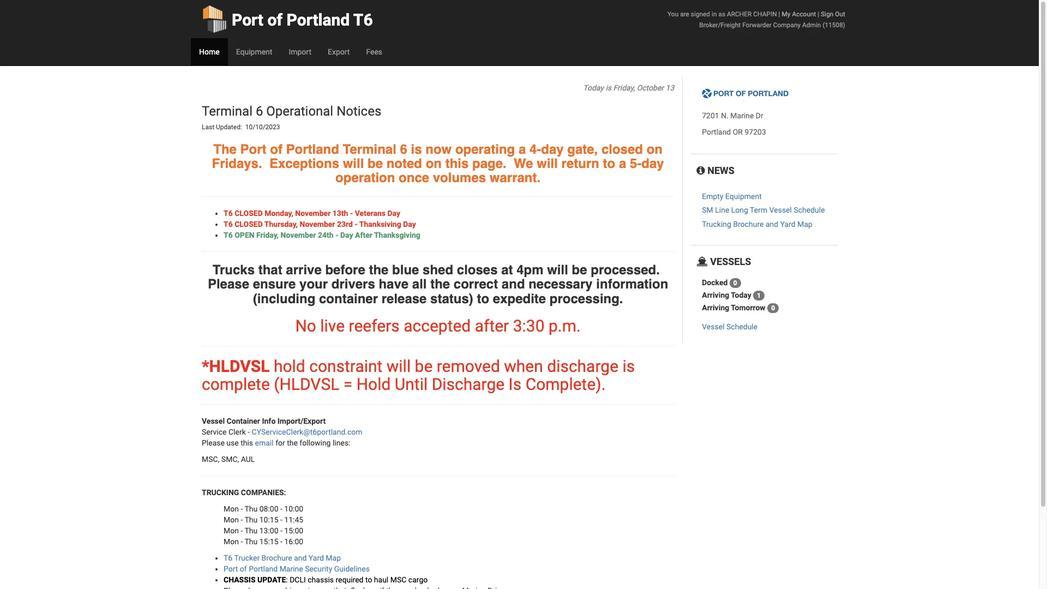 Task type: vqa. For each thing, say whether or not it's contained in the screenshot.
©
no



Task type: locate. For each thing, give the bounding box(es) containing it.
15:15
[[260, 537, 279, 546]]

arriving up vessel schedule
[[702, 303, 730, 312]]

0 vertical spatial arriving
[[702, 291, 730, 299]]

0 horizontal spatial brochure
[[262, 554, 292, 562]]

portland up update
[[249, 565, 278, 573]]

2 vertical spatial and
[[294, 554, 307, 562]]

aul
[[241, 455, 255, 464]]

to inside the "t6 trucker brochure and yard map port of portland marine security guidelines chassis update : dcli chassis required to haul msc cargo"
[[366, 576, 372, 584]]

chapin
[[754, 10, 777, 18]]

0 vertical spatial closed
[[235, 209, 263, 218]]

arriving down the docked
[[702, 291, 730, 299]]

empty equipment link
[[702, 192, 762, 201]]

0 horizontal spatial and
[[294, 554, 307, 562]]

thu down trucking companies:
[[245, 505, 258, 513]]

vessel down docked 0 arriving today 1 arriving tomorrow 0 on the right of page
[[702, 322, 725, 331]]

of down trucker
[[240, 565, 247, 573]]

as
[[719, 10, 726, 18]]

thu
[[245, 505, 258, 513], [245, 516, 258, 524], [245, 526, 258, 535], [245, 537, 258, 546]]

and right correct
[[502, 277, 525, 292]]

1 vertical spatial of
[[270, 142, 283, 157]]

be down accepted
[[415, 357, 433, 376]]

0 horizontal spatial 0
[[734, 279, 737, 287]]

sign
[[821, 10, 834, 18]]

day up 'thanksiving'
[[388, 209, 400, 218]]

1 | from the left
[[779, 10, 780, 18]]

1 horizontal spatial to
[[477, 291, 489, 306]]

1 vertical spatial closed
[[235, 220, 263, 228]]

0
[[734, 279, 737, 287], [772, 304, 775, 312]]

24th
[[318, 231, 334, 239]]

schedule
[[794, 206, 825, 215], [727, 322, 758, 331]]

1 horizontal spatial this
[[446, 156, 469, 171]]

removed
[[437, 357, 500, 376]]

you
[[668, 10, 679, 18]]

will right 4pm
[[547, 262, 568, 278]]

0 vertical spatial vessel
[[770, 206, 792, 215]]

1 vertical spatial today
[[731, 291, 752, 299]]

and inside empty equipment sm line long term vessel schedule trucking brochure and yard map
[[766, 220, 779, 229]]

2 horizontal spatial to
[[603, 156, 616, 171]]

10/10/2023
[[245, 124, 280, 131]]

equipment up long
[[726, 192, 762, 201]]

day up thanksgiving
[[403, 220, 416, 228]]

1 horizontal spatial schedule
[[794, 206, 825, 215]]

container
[[319, 291, 378, 306]]

1 vertical spatial port
[[240, 142, 267, 157]]

portland inside the port of portland terminal 6 is now operating a 4-day gate, closed on fridays .  exceptions will be noted on this page.  we will return to a 5-day operation once volumes warrant.
[[286, 142, 339, 157]]

thanksiving
[[359, 220, 401, 228]]

be up processing.
[[572, 262, 587, 278]]

terminal up operation
[[343, 142, 397, 157]]

0 vertical spatial terminal
[[202, 104, 253, 119]]

brochure down long
[[733, 220, 764, 229]]

brochure inside the "t6 trucker brochure and yard map port of portland marine security guidelines chassis update : dcli chassis required to haul msc cargo"
[[262, 554, 292, 562]]

vessel
[[770, 206, 792, 215], [702, 322, 725, 331], [202, 417, 225, 426]]

0 vertical spatial brochure
[[733, 220, 764, 229]]

portland inside the "t6 trucker brochure and yard map port of portland marine security guidelines chassis update : dcli chassis required to haul msc cargo"
[[249, 565, 278, 573]]

0 horizontal spatial equipment
[[236, 47, 272, 56]]

1 horizontal spatial yard
[[781, 220, 796, 229]]

service
[[202, 428, 227, 436]]

my account link
[[782, 10, 816, 18]]

0 horizontal spatial map
[[326, 554, 341, 562]]

0 right the docked
[[734, 279, 737, 287]]

0 horizontal spatial friday,
[[256, 231, 279, 239]]

discharge
[[547, 357, 619, 376]]

archer
[[727, 10, 752, 18]]

2 vertical spatial of
[[240, 565, 247, 573]]

1 horizontal spatial and
[[502, 277, 525, 292]]

1 vertical spatial schedule
[[727, 322, 758, 331]]

0 horizontal spatial be
[[368, 156, 383, 171]]

0 horizontal spatial yard
[[309, 554, 324, 562]]

1 vertical spatial arriving
[[702, 303, 730, 312]]

2 vertical spatial port
[[224, 565, 238, 573]]

2 horizontal spatial is
[[623, 357, 635, 376]]

hold
[[274, 357, 305, 376]]

0 horizontal spatial marine
[[280, 565, 303, 573]]

exceptions
[[270, 156, 339, 171]]

ship image
[[697, 257, 708, 267]]

0 vertical spatial map
[[798, 220, 813, 229]]

1 vertical spatial map
[[326, 554, 341, 562]]

are
[[680, 10, 690, 18]]

portland down the terminal 6 operational notices last updated:  10/10/2023
[[286, 142, 339, 157]]

1 vertical spatial brochure
[[262, 554, 292, 562]]

6
[[256, 104, 263, 119], [400, 142, 407, 157]]

1 horizontal spatial map
[[798, 220, 813, 229]]

yard
[[781, 220, 796, 229], [309, 554, 324, 562]]

2 horizontal spatial be
[[572, 262, 587, 278]]

friday, down thursday,
[[256, 231, 279, 239]]

0 vertical spatial marine
[[731, 111, 754, 120]]

1 horizontal spatial 0
[[772, 304, 775, 312]]

2 horizontal spatial and
[[766, 220, 779, 229]]

have
[[379, 277, 409, 292]]

1 vertical spatial equipment
[[726, 192, 762, 201]]

1 horizontal spatial 6
[[400, 142, 407, 157]]

11:45
[[284, 516, 303, 524]]

equipment button
[[228, 38, 281, 65]]

1 horizontal spatial be
[[415, 357, 433, 376]]

vessel right term
[[770, 206, 792, 215]]

and up port of portland marine security guidelines link
[[294, 554, 307, 562]]

4-
[[530, 142, 541, 157]]

port up equipment popup button
[[232, 10, 263, 29]]

a left 4-
[[519, 142, 526, 157]]

| left my
[[779, 10, 780, 18]]

0 vertical spatial this
[[446, 156, 469, 171]]

trucks
[[213, 262, 255, 278]]

portland up import
[[287, 10, 350, 29]]

marine up the :
[[280, 565, 303, 573]]

closed
[[235, 209, 263, 218], [235, 220, 263, 228]]

t6 trucker brochure and yard map port of portland marine security guidelines chassis update : dcli chassis required to haul msc cargo
[[224, 554, 428, 584]]

brochure down 15:15
[[262, 554, 292, 562]]

info
[[262, 417, 276, 426]]

0 vertical spatial friday,
[[613, 83, 635, 92]]

long
[[732, 206, 748, 215]]

0 horizontal spatial this
[[241, 439, 253, 447]]

0 horizontal spatial vessel
[[202, 417, 225, 426]]

map up security
[[326, 554, 341, 562]]

0 horizontal spatial is
[[411, 142, 422, 157]]

2 horizontal spatial vessel
[[770, 206, 792, 215]]

15:00
[[284, 526, 303, 535]]

2 vertical spatial to
[[366, 576, 372, 584]]

of down 10/10/2023
[[270, 142, 283, 157]]

yard up security
[[309, 554, 324, 562]]

day left info circle icon at the right top
[[642, 156, 664, 171]]

- left "15:00"
[[280, 526, 283, 535]]

shed
[[423, 262, 453, 278]]

1 horizontal spatial equipment
[[726, 192, 762, 201]]

before
[[325, 262, 365, 278]]

0 horizontal spatial |
[[779, 10, 780, 18]]

will down reefers
[[387, 357, 411, 376]]

2 horizontal spatial day
[[403, 220, 416, 228]]

0 horizontal spatial a
[[519, 142, 526, 157]]

1 mon from the top
[[224, 505, 239, 513]]

please inside trucks that arrive before the blue shed closes at 4pm will be processed. please ensure your drivers have all the correct and necessary information (including container release status) to expedite processing.
[[208, 277, 249, 292]]

1 vertical spatial friday,
[[256, 231, 279, 239]]

to left haul
[[366, 576, 372, 584]]

0 horizontal spatial to
[[366, 576, 372, 584]]

when
[[504, 357, 543, 376]]

1 vertical spatial yard
[[309, 554, 324, 562]]

0 vertical spatial yard
[[781, 220, 796, 229]]

thu up trucker
[[245, 537, 258, 546]]

- left 16:00
[[280, 537, 283, 546]]

equipment right home
[[236, 47, 272, 56]]

- up trucker
[[241, 537, 243, 546]]

0 vertical spatial please
[[208, 277, 249, 292]]

1 thu from the top
[[245, 505, 258, 513]]

trucker
[[234, 554, 260, 562]]

1 vertical spatial terminal
[[343, 142, 397, 157]]

is inside hold constraint will be removed when discharge is complete (hldvsl = hold until discharge is complete).
[[623, 357, 635, 376]]

of inside the "t6 trucker brochure and yard map port of portland marine security guidelines chassis update : dcli chassis required to haul msc cargo"
[[240, 565, 247, 573]]

1
[[757, 292, 761, 300]]

friday, inside t6 closed monday, november 13th - veterans day t6 closed thursday, november 23rd - thanksiving day t6 open friday, november 24th - day after thanksgiving
[[256, 231, 279, 239]]

the right for
[[287, 439, 298, 447]]

0 vertical spatial 0
[[734, 279, 737, 287]]

tomorrow
[[731, 303, 766, 312]]

0 horizontal spatial the
[[287, 439, 298, 447]]

and
[[766, 220, 779, 229], [502, 277, 525, 292], [294, 554, 307, 562]]

equipment inside empty equipment sm line long term vessel schedule trucking brochure and yard map
[[726, 192, 762, 201]]

2 vertical spatial is
[[623, 357, 635, 376]]

export
[[328, 47, 350, 56]]

0 vertical spatial 6
[[256, 104, 263, 119]]

1 horizontal spatial day
[[388, 209, 400, 218]]

november
[[295, 209, 331, 218], [300, 220, 335, 228], [281, 231, 316, 239]]

operation
[[336, 170, 395, 186]]

1 horizontal spatial today
[[731, 291, 752, 299]]

:
[[286, 576, 288, 584]]

will right the we
[[537, 156, 558, 171]]

6 up 10/10/2023
[[256, 104, 263, 119]]

schedule down 'tomorrow'
[[727, 322, 758, 331]]

thu left 13:00
[[245, 526, 258, 535]]

0 horizontal spatial terminal
[[202, 104, 253, 119]]

0 vertical spatial equipment
[[236, 47, 272, 56]]

brochure inside empty equipment sm line long term vessel schedule trucking brochure and yard map
[[733, 220, 764, 229]]

this right "once"
[[446, 156, 469, 171]]

notices
[[337, 104, 381, 119]]

please left the that
[[208, 277, 249, 292]]

yard down sm line long term vessel schedule link
[[781, 220, 796, 229]]

marine up or
[[731, 111, 754, 120]]

will inside hold constraint will be removed when discharge is complete (hldvsl = hold until discharge is complete).
[[387, 357, 411, 376]]

friday, left october
[[613, 83, 635, 92]]

1 horizontal spatial |
[[818, 10, 820, 18]]

forwarder
[[743, 21, 772, 29]]

is
[[606, 83, 612, 92], [411, 142, 422, 157], [623, 357, 635, 376]]

will right exceptions
[[343, 156, 364, 171]]

- inside "vessel container info import/export service clerk - cyserviceclerk@t6portland.com please use this email for the following lines:"
[[248, 428, 250, 436]]

to left 5- at the right of the page
[[603, 156, 616, 171]]

trucking
[[202, 488, 239, 497]]

day down the 23rd
[[340, 231, 353, 239]]

1 vertical spatial to
[[477, 291, 489, 306]]

is left october
[[606, 83, 612, 92]]

port down 10/10/2023
[[240, 142, 267, 157]]

is right discharge
[[623, 357, 635, 376]]

the left blue
[[369, 262, 389, 278]]

10:15
[[260, 516, 279, 524]]

use
[[227, 439, 239, 447]]

day left gate,
[[541, 142, 564, 157]]

please down service
[[202, 439, 225, 447]]

and inside trucks that arrive before the blue shed closes at 4pm will be processed. please ensure your drivers have all the correct and necessary information (including container release status) to expedite processing.
[[502, 277, 525, 292]]

yard inside the "t6 trucker brochure and yard map port of portland marine security guidelines chassis update : dcli chassis required to haul msc cargo"
[[309, 554, 324, 562]]

closed
[[602, 142, 643, 157]]

1 vertical spatial and
[[502, 277, 525, 292]]

0 vertical spatial and
[[766, 220, 779, 229]]

0 vertical spatial is
[[606, 83, 612, 92]]

dr
[[756, 111, 764, 120]]

arriving
[[702, 291, 730, 299], [702, 303, 730, 312]]

and down sm line long term vessel schedule link
[[766, 220, 779, 229]]

to up "after"
[[477, 291, 489, 306]]

schedule right term
[[794, 206, 825, 215]]

veterans
[[355, 209, 386, 218]]

noted
[[387, 156, 422, 171]]

port of portland t6 image
[[702, 89, 790, 99]]

be
[[368, 156, 383, 171], [572, 262, 587, 278], [415, 357, 433, 376]]

on right 5- at the right of the page
[[647, 142, 663, 157]]

of
[[268, 10, 283, 29], [270, 142, 283, 157], [240, 565, 247, 573]]

of up equipment popup button
[[268, 10, 283, 29]]

port up the chassis
[[224, 565, 238, 573]]

| left "sign"
[[818, 10, 820, 18]]

0 vertical spatial be
[[368, 156, 383, 171]]

- right clerk
[[248, 428, 250, 436]]

be left noted
[[368, 156, 383, 171]]

on right noted
[[426, 156, 442, 171]]

- right 13th
[[350, 209, 353, 218]]

- down trucking companies:
[[241, 505, 243, 513]]

signed
[[691, 10, 710, 18]]

p.m.
[[549, 316, 581, 335]]

2 vertical spatial november
[[281, 231, 316, 239]]

0 horizontal spatial day
[[541, 142, 564, 157]]

2 vertical spatial day
[[340, 231, 353, 239]]

will
[[343, 156, 364, 171], [537, 156, 558, 171], [547, 262, 568, 278], [387, 357, 411, 376]]

vessel inside "vessel container info import/export service clerk - cyserviceclerk@t6portland.com please use this email for the following lines:"
[[202, 417, 225, 426]]

1 vertical spatial is
[[411, 142, 422, 157]]

6 up "once"
[[400, 142, 407, 157]]

terminal up last
[[202, 104, 253, 119]]

0 horizontal spatial 6
[[256, 104, 263, 119]]

trucking brochure and yard map link
[[702, 220, 813, 229]]

container
[[227, 417, 260, 426]]

1 horizontal spatial brochure
[[733, 220, 764, 229]]

this right use
[[241, 439, 253, 447]]

cyserviceclerk@t6portland.com link
[[252, 428, 363, 436]]

dcli
[[290, 576, 306, 584]]

volumes
[[433, 170, 486, 186]]

monday,
[[265, 209, 293, 218]]

1 horizontal spatial vessel
[[702, 322, 725, 331]]

3:30
[[513, 316, 545, 335]]

terminal inside the port of portland terminal 6 is now operating a 4-day gate, closed on fridays .  exceptions will be noted on this page.  we will return to a 5-day operation once volumes warrant.
[[343, 142, 397, 157]]

1 vertical spatial marine
[[280, 565, 303, 573]]

t6 left trucker
[[224, 554, 233, 562]]

4 thu from the top
[[245, 537, 258, 546]]

the inside "vessel container info import/export service clerk - cyserviceclerk@t6portland.com please use this email for the following lines:"
[[287, 439, 298, 447]]

2 vertical spatial be
[[415, 357, 433, 376]]

the right all
[[431, 277, 450, 292]]

vessel up service
[[202, 417, 225, 426]]

1 vertical spatial please
[[202, 439, 225, 447]]

0 vertical spatial schedule
[[794, 206, 825, 215]]

trucking companies:
[[202, 488, 286, 497]]

n.
[[721, 111, 729, 120]]

1 vertical spatial vessel
[[702, 322, 725, 331]]

map down sm line long term vessel schedule link
[[798, 220, 813, 229]]

portland or 97203
[[702, 128, 766, 137]]

0 right 'tomorrow'
[[772, 304, 775, 312]]

processing.
[[550, 291, 623, 306]]

thu left "10:15"
[[245, 516, 258, 524]]

1 horizontal spatial on
[[647, 142, 663, 157]]

t6 up the trucks
[[224, 220, 233, 228]]

is left now on the top of page
[[411, 142, 422, 157]]

vessel schedule
[[702, 322, 758, 331]]

a left 5- at the right of the page
[[619, 156, 626, 171]]

msc, smc, aul
[[202, 455, 255, 464]]

0 horizontal spatial day
[[340, 231, 353, 239]]

0 horizontal spatial today
[[583, 83, 604, 92]]



Task type: describe. For each thing, give the bounding box(es) containing it.
be inside trucks that arrive before the blue shed closes at 4pm will be processed. please ensure your drivers have all the correct and necessary information (including container release status) to expedite processing.
[[572, 262, 587, 278]]

live
[[320, 316, 345, 335]]

=
[[344, 375, 353, 394]]

2 thu from the top
[[245, 516, 258, 524]]

to inside the port of portland terminal 6 is now operating a 4-day gate, closed on fridays .  exceptions will be noted on this page.  we will return to a 5-day operation once volumes warrant.
[[603, 156, 616, 171]]

will inside trucks that arrive before the blue shed closes at 4pm will be processed. please ensure your drivers have all the correct and necessary information (including container release status) to expedite processing.
[[547, 262, 568, 278]]

1 vertical spatial november
[[300, 220, 335, 228]]

6 inside the terminal 6 operational notices last updated:  10/10/2023
[[256, 104, 263, 119]]

clerk
[[229, 428, 246, 436]]

this inside the port of portland terminal 6 is now operating a 4-day gate, closed on fridays .  exceptions will be noted on this page.  we will return to a 5-day operation once volumes warrant.
[[446, 156, 469, 171]]

t6 up the fees dropdown button
[[353, 10, 373, 29]]

and inside the "t6 trucker brochure and yard map port of portland marine security guidelines chassis update : dcli chassis required to haul msc cargo"
[[294, 554, 307, 562]]

please inside "vessel container info import/export service clerk - cyserviceclerk@t6portland.com please use this email for the following lines:"
[[202, 439, 225, 447]]

1 closed from the top
[[235, 209, 263, 218]]

1 horizontal spatial day
[[642, 156, 664, 171]]

0 vertical spatial day
[[388, 209, 400, 218]]

4pm
[[517, 262, 544, 278]]

expedite
[[493, 291, 546, 306]]

- left 11:45
[[280, 516, 283, 524]]

cyserviceclerk@t6portland.com
[[252, 428, 363, 436]]

2 horizontal spatial the
[[431, 277, 450, 292]]

be inside hold constraint will be removed when discharge is complete (hldvsl = hold until discharge is complete).
[[415, 357, 433, 376]]

all
[[412, 277, 427, 292]]

vessels
[[708, 256, 751, 267]]

- left "10:15"
[[241, 516, 243, 524]]

t6 inside the "t6 trucker brochure and yard map port of portland marine security guidelines chassis update : dcli chassis required to haul msc cargo"
[[224, 554, 233, 562]]

docked
[[702, 278, 728, 287]]

2 | from the left
[[818, 10, 820, 18]]

is inside the port of portland terminal 6 is now operating a 4-day gate, closed on fridays .  exceptions will be noted on this page.  we will return to a 5-day operation once volumes warrant.
[[411, 142, 422, 157]]

company
[[774, 21, 801, 29]]

portland down the '7201'
[[702, 128, 731, 137]]

no
[[295, 316, 316, 335]]

docked 0 arriving today 1 arriving tomorrow 0
[[702, 278, 775, 312]]

(hldvsl
[[274, 375, 340, 394]]

1 horizontal spatial friday,
[[613, 83, 635, 92]]

release
[[382, 291, 427, 306]]

no live reefers accepted after 3:30 p.m.
[[295, 316, 581, 335]]

the port of portland terminal 6 is now operating a 4-day gate, closed on fridays .  exceptions will be noted on this page.  we will return to a 5-day operation once volumes warrant.
[[212, 142, 664, 186]]

to inside trucks that arrive before the blue shed closes at 4pm will be processed. please ensure your drivers have all the correct and necessary information (including container release status) to expedite processing.
[[477, 291, 489, 306]]

10:00
[[284, 505, 303, 513]]

news
[[705, 165, 735, 176]]

map inside empty equipment sm line long term vessel schedule trucking brochure and yard map
[[798, 220, 813, 229]]

vessel inside empty equipment sm line long term vessel schedule trucking brochure and yard map
[[770, 206, 792, 215]]

open
[[235, 231, 255, 239]]

info circle image
[[697, 166, 705, 176]]

once
[[399, 170, 429, 186]]

0 vertical spatial port
[[232, 10, 263, 29]]

1 arriving from the top
[[702, 291, 730, 299]]

marine inside the "t6 trucker brochure and yard map port of portland marine security guidelines chassis update : dcli chassis required to haul msc cargo"
[[280, 565, 303, 573]]

1 horizontal spatial a
[[619, 156, 626, 171]]

- left 10:00
[[280, 505, 283, 513]]

update
[[257, 576, 286, 584]]

1 vertical spatial 0
[[772, 304, 775, 312]]

warrant.
[[490, 170, 541, 186]]

vessel for vessel container info import/export service clerk - cyserviceclerk@t6portland.com please use this email for the following lines:
[[202, 417, 225, 426]]

complete
[[202, 375, 270, 394]]

equipment inside equipment popup button
[[236, 47, 272, 56]]

drivers
[[332, 277, 375, 292]]

be inside the port of portland terminal 6 is now operating a 4-day gate, closed on fridays .  exceptions will be noted on this page.  we will return to a 5-day operation once volumes warrant.
[[368, 156, 383, 171]]

mon - thu 08:00 - 10:00 mon - thu 10:15 - 11:45 mon - thu 13:00 - 15:00 mon - thu 15:15 - 16:00
[[224, 505, 303, 546]]

13:00
[[260, 526, 279, 535]]

my
[[782, 10, 791, 18]]

hold constraint will be removed when discharge is complete (hldvsl = hold until discharge is complete).
[[202, 357, 635, 394]]

97203
[[745, 128, 766, 137]]

sm
[[702, 206, 714, 215]]

guidelines
[[334, 565, 370, 573]]

now
[[426, 142, 452, 157]]

is
[[509, 375, 522, 394]]

3 thu from the top
[[245, 526, 258, 535]]

necessary
[[529, 277, 593, 292]]

4 mon from the top
[[224, 537, 239, 546]]

of inside the port of portland terminal 6 is now operating a 4-day gate, closed on fridays .  exceptions will be noted on this page.  we will return to a 5-day operation once volumes warrant.
[[270, 142, 283, 157]]

6 inside the port of portland terminal 6 is now operating a 4-day gate, closed on fridays .  exceptions will be noted on this page.  we will return to a 5-day operation once volumes warrant.
[[400, 142, 407, 157]]

your
[[300, 277, 328, 292]]

08:00
[[260, 505, 279, 513]]

this inside "vessel container info import/export service clerk - cyserviceclerk@t6portland.com please use this email for the following lines:"
[[241, 439, 253, 447]]

term
[[750, 206, 768, 215]]

port inside the port of portland terminal 6 is now operating a 4-day gate, closed on fridays .  exceptions will be noted on this page.  we will return to a 5-day operation once volumes warrant.
[[240, 142, 267, 157]]

arrive
[[286, 262, 322, 278]]

account
[[792, 10, 816, 18]]

yard inside empty equipment sm line long term vessel schedule trucking brochure and yard map
[[781, 220, 796, 229]]

email
[[255, 439, 274, 447]]

discharge
[[432, 375, 505, 394]]

- left 13:00
[[241, 526, 243, 535]]

chassis
[[308, 576, 334, 584]]

sign out link
[[821, 10, 846, 18]]

broker/freight
[[700, 21, 741, 29]]

1 vertical spatial day
[[403, 220, 416, 228]]

email link
[[255, 439, 274, 447]]

processed.
[[591, 262, 660, 278]]

0 vertical spatial of
[[268, 10, 283, 29]]

for
[[276, 439, 285, 447]]

today inside docked 0 arriving today 1 arriving tomorrow 0
[[731, 291, 752, 299]]

0 vertical spatial today
[[583, 83, 604, 92]]

thanksgiving
[[374, 231, 420, 239]]

sm line long term vessel schedule link
[[702, 206, 825, 215]]

0 horizontal spatial on
[[426, 156, 442, 171]]

operating
[[455, 142, 515, 157]]

13
[[666, 83, 674, 92]]

last
[[202, 124, 214, 131]]

information
[[596, 277, 669, 292]]

after
[[475, 316, 509, 335]]

chassis
[[224, 576, 256, 584]]

t6 left open
[[224, 231, 233, 239]]

1 horizontal spatial is
[[606, 83, 612, 92]]

vessel for vessel schedule
[[702, 322, 725, 331]]

23rd
[[337, 220, 353, 228]]

3 mon from the top
[[224, 526, 239, 535]]

2 mon from the top
[[224, 516, 239, 524]]

2 closed from the top
[[235, 220, 263, 228]]

1 horizontal spatial the
[[369, 262, 389, 278]]

export button
[[320, 38, 358, 65]]

16:00
[[284, 537, 303, 546]]

- right the 23rd
[[355, 220, 358, 228]]

0 horizontal spatial schedule
[[727, 322, 758, 331]]

cargo
[[409, 576, 428, 584]]

admin
[[803, 21, 821, 29]]

haul
[[374, 576, 389, 584]]

we
[[514, 156, 533, 171]]

t6 down the fridays
[[224, 209, 233, 218]]

that
[[258, 262, 282, 278]]

import/export
[[278, 417, 326, 426]]

out
[[835, 10, 846, 18]]

t6 closed monday, november 13th - veterans day t6 closed thursday, november 23rd - thanksiving day t6 open friday, november 24th - day after thanksgiving
[[224, 209, 420, 239]]

companies:
[[241, 488, 286, 497]]

lines:
[[333, 439, 351, 447]]

1 horizontal spatial marine
[[731, 111, 754, 120]]

port inside the "t6 trucker brochure and yard map port of portland marine security guidelines chassis update : dcli chassis required to haul msc cargo"
[[224, 565, 238, 573]]

blue
[[392, 262, 419, 278]]

accepted
[[404, 316, 471, 335]]

2 arriving from the top
[[702, 303, 730, 312]]

security
[[305, 565, 332, 573]]

line
[[715, 206, 730, 215]]

today is friday, october 13
[[583, 83, 674, 92]]

home
[[199, 47, 220, 56]]

map inside the "t6 trucker brochure and yard map port of portland marine security guidelines chassis update : dcli chassis required to haul msc cargo"
[[326, 554, 341, 562]]

7201 n. marine dr
[[702, 111, 764, 120]]

home button
[[191, 38, 228, 65]]

schedule inside empty equipment sm line long term vessel schedule trucking brochure and yard map
[[794, 206, 825, 215]]

0 vertical spatial november
[[295, 209, 331, 218]]

following
[[300, 439, 331, 447]]

you are signed in as archer chapin | my account | sign out broker/freight forwarder company admin (11508)
[[668, 10, 846, 29]]

- right 24th
[[336, 231, 339, 239]]

*hldvsl
[[202, 357, 270, 376]]

terminal inside the terminal 6 operational notices last updated:  10/10/2023
[[202, 104, 253, 119]]



